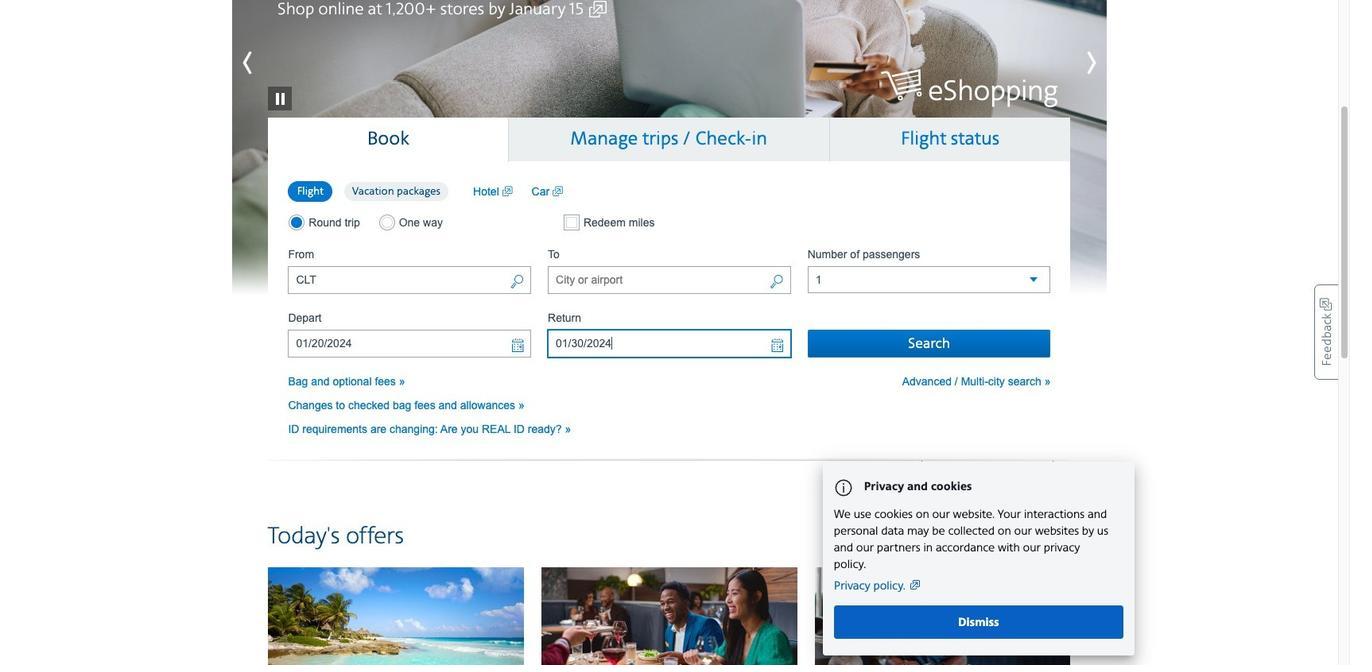 Task type: describe. For each thing, give the bounding box(es) containing it.
1 mm/dd/yyyy text field from the left
[[288, 330, 531, 358]]

newpage image
[[553, 183, 563, 199]]

search image for second city or airport text field from the right
[[510, 274, 524, 292]]

leave feedback, opens external site in new window image
[[1314, 285, 1338, 380]]

search image for 1st city or airport text field from right
[[769, 274, 784, 292]]

1 option group from the top
[[288, 180, 457, 203]]

previous slide image
[[232, 43, 303, 83]]

3 tab from the left
[[830, 117, 1071, 161]]

2 city or airport text field from the left
[[548, 266, 791, 294]]

2 tab from the left
[[509, 117, 830, 161]]

1 tab from the left
[[268, 117, 509, 162]]



Task type: vqa. For each thing, say whether or not it's contained in the screenshot.
Start off spring with a beach trip. Book flights to the Caribbean or Mexico. Opens another site in a new window that may not meet accessibility guidelines. Image
no



Task type: locate. For each thing, give the bounding box(es) containing it.
0 horizontal spatial mm/dd/yyyy text field
[[288, 330, 531, 358]]

1 vertical spatial option group
[[288, 214, 531, 231]]

2 option group from the top
[[288, 214, 531, 231]]

0 horizontal spatial city or airport text field
[[288, 266, 531, 294]]

2 search image from the left
[[769, 274, 784, 292]]

pause slideshow image
[[268, 62, 291, 110]]

1 horizontal spatial mm/dd/yyyy text field
[[548, 330, 791, 358]]

1 horizontal spatial city or airport text field
[[548, 266, 791, 294]]

tab
[[268, 117, 509, 162], [509, 117, 830, 161], [830, 117, 1071, 161]]

2 mm/dd/yyyy text field from the left
[[548, 330, 791, 358]]

0 horizontal spatial search image
[[510, 274, 524, 292]]

newpage image
[[502, 183, 513, 199]]

mm/dd/yyyy text field
[[288, 330, 531, 358], [548, 330, 791, 358]]

next slide image
[[1035, 43, 1106, 83]]

0 vertical spatial option group
[[288, 180, 457, 203]]

option group
[[288, 180, 457, 203], [288, 214, 531, 231]]

1 horizontal spatial search image
[[769, 274, 784, 292]]

tab list
[[268, 117, 1071, 162]]

None submit
[[808, 330, 1051, 358]]

City or airport text field
[[288, 266, 531, 294], [548, 266, 791, 294]]

start the year with 1,000 bonus miles. shop online at 1,200+ stores by january 15. opens another site in a new window that may not meet accessibility guidelines. image
[[232, 0, 1106, 300]]

1 search image from the left
[[510, 274, 524, 292]]

search image
[[510, 274, 524, 292], [769, 274, 784, 292]]

1 city or airport text field from the left
[[288, 266, 531, 294]]



